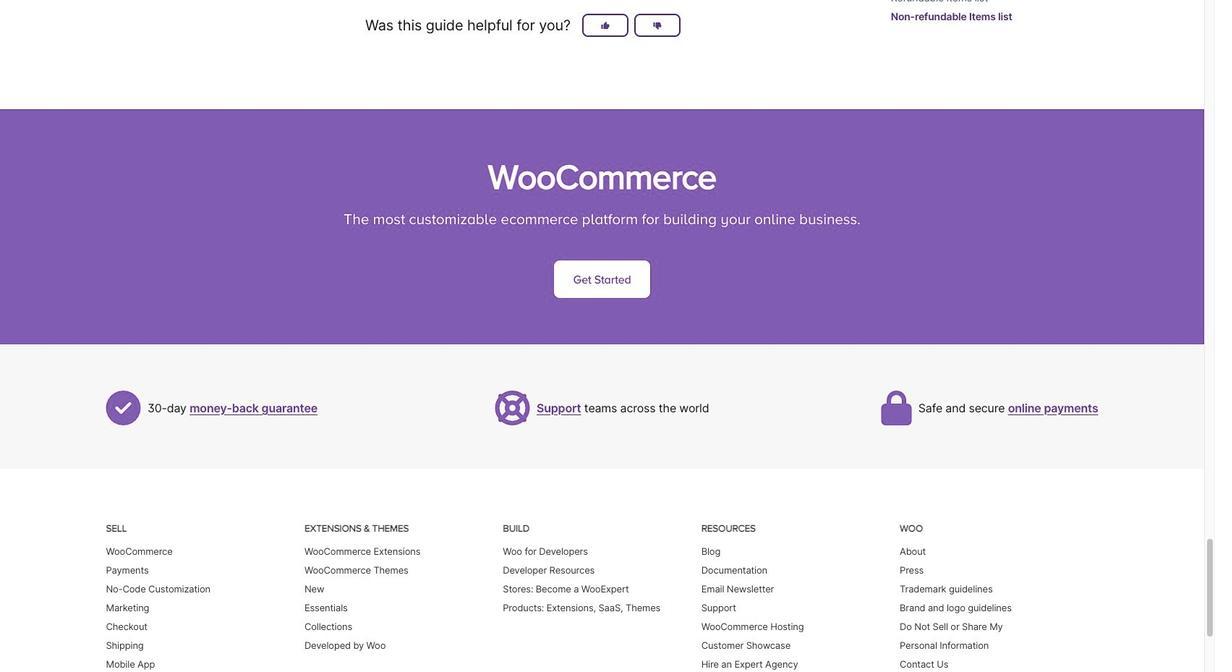 Task type: describe. For each thing, give the bounding box(es) containing it.
vote up image
[[601, 21, 610, 30]]



Task type: locate. For each thing, give the bounding box(es) containing it.
vote down image
[[653, 21, 662, 30]]



Task type: vqa. For each thing, say whether or not it's contained in the screenshot.
30-
no



